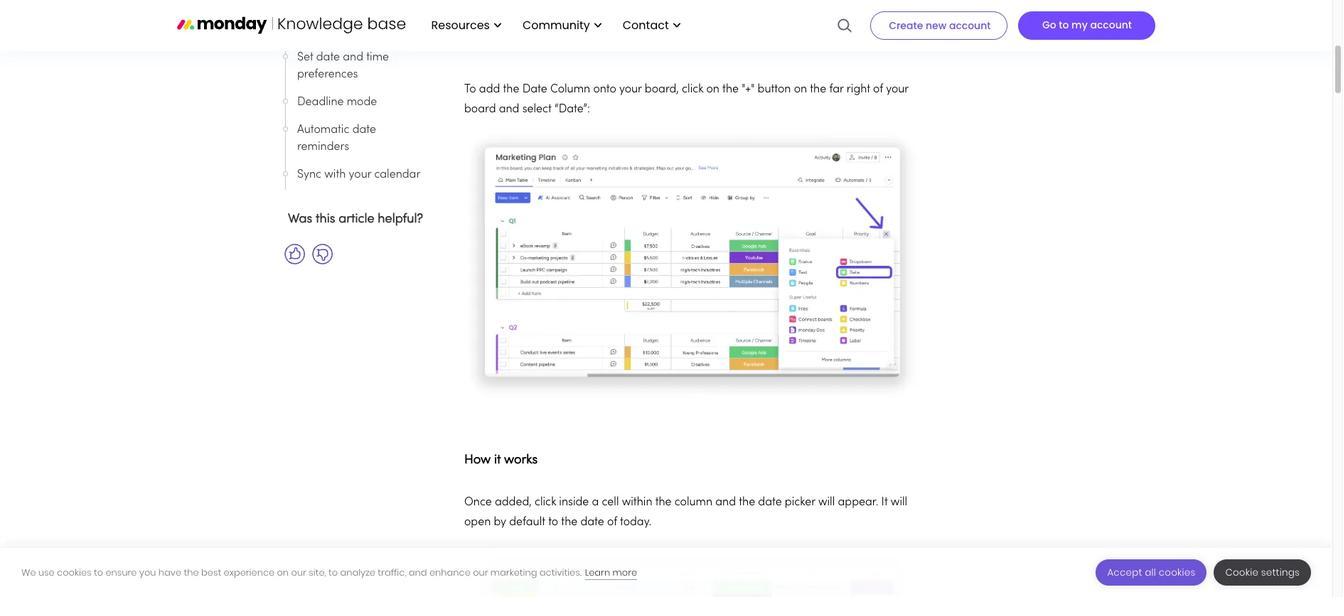 Task type: vqa. For each thing, say whether or not it's contained in the screenshot.
MONDAY.COM LOGO
yes



Task type: locate. For each thing, give the bounding box(es) containing it.
0 horizontal spatial it
[[494, 455, 501, 467]]

and right traffic, on the left
[[409, 566, 427, 579]]

click up default
[[535, 497, 556, 509]]

1 horizontal spatial will
[[891, 497, 908, 509]]

time
[[366, 52, 389, 63]]

our
[[291, 566, 306, 579], [473, 566, 488, 579]]

date inside set date and time preferences
[[316, 52, 340, 63]]

1 horizontal spatial our
[[473, 566, 488, 579]]

0 horizontal spatial date
[[379, 7, 404, 18]]

cookies for all
[[1159, 566, 1196, 580]]

date inside customize your date column
[[379, 7, 404, 18]]

1 horizontal spatial column
[[550, 84, 591, 95]]

0 horizontal spatial our
[[291, 566, 306, 579]]

and
[[343, 52, 364, 63], [499, 104, 520, 115], [716, 497, 736, 509], [409, 566, 427, 579]]

more
[[613, 566, 637, 579]]

site,
[[309, 566, 326, 579]]

add right to
[[479, 84, 500, 95]]

date down the deadline mode link
[[353, 124, 376, 136]]

0 vertical spatial of
[[874, 84, 883, 95]]

date up preferences
[[316, 52, 340, 63]]

click inside once added, click inside a cell within the column and the date picker will appear. it will open by default to the date of today.
[[535, 497, 556, 509]]

will
[[819, 497, 835, 509], [891, 497, 908, 509]]

"+"
[[742, 84, 755, 95]]

0 horizontal spatial column
[[297, 24, 337, 36]]

and inside once added, click inside a cell within the column and the date picker will appear. it will open by default to the date of today.
[[716, 497, 736, 509]]

date up select
[[523, 84, 548, 95]]

the right within
[[656, 497, 672, 509]]

account right my
[[1091, 18, 1133, 32]]

your right customize
[[354, 7, 376, 18]]

1 vertical spatial add
[[479, 84, 500, 95]]

1 horizontal spatial date
[[523, 84, 548, 95]]

customize
[[297, 7, 351, 18]]

on right experience
[[277, 566, 289, 579]]

set date and time preferences
[[297, 52, 389, 80]]

1 horizontal spatial account
[[1091, 18, 1133, 32]]

click right board,
[[682, 84, 704, 95]]

to down resources link
[[494, 41, 506, 53]]

board
[[464, 104, 496, 115]]

add
[[509, 41, 533, 53], [479, 84, 500, 95]]

dialog
[[0, 548, 1333, 598]]

date up time
[[379, 7, 404, 18]]

0 vertical spatial date
[[379, 7, 404, 18]]

contact
[[623, 17, 670, 33]]

it left works
[[494, 455, 501, 467]]

set date and time preferences link
[[297, 49, 430, 83]]

1 horizontal spatial add
[[509, 41, 533, 53]]

go to my account link
[[1019, 11, 1156, 40]]

0 horizontal spatial cookies
[[57, 566, 91, 579]]

"date":
[[555, 104, 590, 115]]

and right the column
[[716, 497, 736, 509]]

0 horizontal spatial of
[[607, 517, 617, 529]]

1 horizontal spatial cookies
[[1159, 566, 1196, 580]]

new
[[926, 18, 947, 33]]

settings
[[1262, 566, 1300, 580]]

and inside set date and time preferences
[[343, 52, 364, 63]]

the left best
[[184, 566, 199, 579]]

cookies right all
[[1159, 566, 1196, 580]]

0 horizontal spatial add
[[479, 84, 500, 95]]

1 vertical spatial how
[[464, 455, 491, 467]]

of inside once added, click inside a cell within the column and the date picker will appear. it will open by default to the date of today.
[[607, 517, 617, 529]]

sync
[[297, 169, 322, 181]]

on left "+"
[[707, 84, 720, 95]]

we
[[21, 566, 36, 579]]

how for how it works
[[464, 455, 491, 467]]

on right button
[[794, 84, 807, 95]]

within
[[622, 497, 653, 509]]

cookies
[[57, 566, 91, 579], [1159, 566, 1196, 580]]

0 vertical spatial how
[[464, 41, 491, 53]]

how up the once
[[464, 455, 491, 467]]

1 horizontal spatial click
[[682, 84, 704, 95]]

date left picker
[[758, 497, 782, 509]]

it
[[882, 497, 888, 509]]

add down "community"
[[509, 41, 533, 53]]

of right right on the right top of page
[[874, 84, 883, 95]]

0 horizontal spatial will
[[819, 497, 835, 509]]

this
[[316, 213, 335, 225]]

your right right on the right top of page
[[886, 84, 909, 95]]

your
[[354, 7, 376, 18], [619, 84, 642, 95], [886, 84, 909, 95], [349, 169, 372, 181]]

will right picker
[[819, 497, 835, 509]]

cookies inside 'accept all cookies' button
[[1159, 566, 1196, 580]]

it down "community"
[[536, 41, 543, 53]]

2 will from the left
[[891, 497, 908, 509]]

automatic
[[297, 124, 350, 136]]

customize your date column link
[[297, 4, 430, 38]]

how down resources link
[[464, 41, 491, 53]]

1 how from the top
[[464, 41, 491, 53]]

1 vertical spatial date
[[523, 84, 548, 95]]

0 vertical spatial click
[[682, 84, 704, 95]]

marketing
[[491, 566, 537, 579]]

to right default
[[549, 517, 559, 529]]

will right it
[[891, 497, 908, 509]]

cell
[[602, 497, 619, 509]]

0 horizontal spatial account
[[950, 18, 992, 33]]

our right enhance
[[473, 566, 488, 579]]

preferences
[[297, 69, 358, 80]]

0 vertical spatial it
[[536, 41, 543, 53]]

the left "+"
[[723, 84, 739, 95]]

list
[[418, 0, 688, 51]]

create
[[890, 18, 924, 33]]

of inside to add the date column onto your board, click on the "+" button on the far right of your board and select "date":
[[874, 84, 883, 95]]

automatic date reminders link
[[297, 122, 430, 156]]

1 vertical spatial column
[[550, 84, 591, 95]]

once
[[464, 497, 492, 509]]

list containing resources
[[418, 0, 688, 51]]

of down cell
[[607, 517, 617, 529]]

the
[[503, 84, 520, 95], [723, 84, 739, 95], [810, 84, 827, 95], [656, 497, 672, 509], [739, 497, 756, 509], [561, 517, 578, 529], [184, 566, 199, 579]]

column down customize
[[297, 24, 337, 36]]

deadline
[[297, 97, 344, 108]]

column up "date":
[[550, 84, 591, 95]]

your inside customize your date column
[[354, 7, 376, 18]]

and left time
[[343, 52, 364, 63]]

1 vertical spatial it
[[494, 455, 501, 467]]

contact link
[[616, 13, 688, 38]]

experience
[[224, 566, 275, 579]]

0 horizontal spatial click
[[535, 497, 556, 509]]

account
[[1091, 18, 1133, 32], [950, 18, 992, 33]]

on
[[707, 84, 720, 95], [794, 84, 807, 95], [277, 566, 289, 579]]

1 vertical spatial of
[[607, 517, 617, 529]]

select
[[523, 104, 552, 115]]

cookies right use
[[57, 566, 91, 579]]

of
[[874, 84, 883, 95], [607, 517, 617, 529]]

learn
[[585, 566, 610, 579]]

0 vertical spatial column
[[297, 24, 337, 36]]

1 vertical spatial click
[[535, 497, 556, 509]]

and inside dialog
[[409, 566, 427, 579]]

go to my account
[[1043, 18, 1133, 32]]

and left select
[[499, 104, 520, 115]]

it
[[536, 41, 543, 53], [494, 455, 501, 467]]

create new account link
[[871, 11, 1009, 40]]

to right go
[[1060, 18, 1070, 32]]

add inside to add the date column onto your board, click on the "+" button on the far right of your board and select "date":
[[479, 84, 500, 95]]

1 horizontal spatial of
[[874, 84, 883, 95]]

0 horizontal spatial on
[[277, 566, 289, 579]]

date
[[379, 7, 404, 18], [523, 84, 548, 95]]

date
[[316, 52, 340, 63], [353, 124, 376, 136], [758, 497, 782, 509], [581, 517, 604, 529]]

2 how from the top
[[464, 455, 491, 467]]

our left site,
[[291, 566, 306, 579]]

account right new
[[950, 18, 992, 33]]

monday.com logo image
[[177, 10, 406, 40]]



Task type: describe. For each thing, give the bounding box(es) containing it.
community link
[[516, 13, 609, 38]]

accept
[[1108, 566, 1143, 580]]

accept all cookies
[[1108, 566, 1196, 580]]

with
[[325, 169, 346, 181]]

the right to
[[503, 84, 520, 95]]

cookie settings
[[1226, 566, 1300, 580]]

the down inside
[[561, 517, 578, 529]]

resources link
[[425, 13, 509, 38]]

right
[[847, 84, 871, 95]]

how to add it
[[464, 41, 543, 53]]

2 our from the left
[[473, 566, 488, 579]]

on inside dialog
[[277, 566, 289, 579]]

automatic date reminders
[[297, 124, 376, 153]]

by
[[494, 517, 506, 529]]

how it works
[[464, 455, 538, 467]]

cookie settings button
[[1215, 560, 1312, 586]]

default
[[509, 517, 546, 529]]

analyze
[[340, 566, 376, 579]]

board,
[[645, 84, 679, 95]]

inside
[[559, 497, 589, 509]]

create new account
[[890, 18, 992, 33]]

ensure
[[106, 566, 137, 579]]

cookie
[[1226, 566, 1259, 580]]

1 will from the left
[[819, 497, 835, 509]]

once added, click inside a cell within the column and the date picker will appear. it will open by default to the date of today.
[[464, 497, 908, 529]]

to inside main element
[[1060, 18, 1070, 32]]

main element
[[418, 0, 1156, 51]]

my
[[1072, 18, 1089, 32]]

the left far
[[810, 84, 827, 95]]

your right onto
[[619, 84, 642, 95]]

date inside automatic date reminders
[[353, 124, 376, 136]]

you
[[139, 566, 156, 579]]

group 1 - 2023-08-16t105637.463.png image
[[464, 544, 920, 598]]

dialog containing we use cookies to ensure you have the best experience on our site, to analyze traffic, and enhance our marketing activities.
[[0, 548, 1333, 598]]

onto
[[594, 84, 617, 95]]

far
[[830, 84, 844, 95]]

deadline mode
[[297, 97, 377, 108]]

column
[[675, 497, 713, 509]]

a
[[592, 497, 599, 509]]

1 our from the left
[[291, 566, 306, 579]]

to right site,
[[329, 566, 338, 579]]

to add the date column onto your board, click on the "+" button on the far right of your board and select "date":
[[464, 84, 909, 115]]

to
[[464, 84, 476, 95]]

date inside to add the date column onto your board, click on the "+" button on the far right of your board and select "date":
[[523, 84, 548, 95]]

accept all cookies button
[[1096, 560, 1207, 586]]

best
[[201, 566, 221, 579]]

was
[[288, 213, 313, 225]]

customize your date column
[[297, 7, 404, 36]]

open
[[464, 517, 491, 529]]

traffic,
[[378, 566, 406, 579]]

2 horizontal spatial on
[[794, 84, 807, 95]]

we use cookies to ensure you have the best experience on our site, to analyze traffic, and enhance our marketing activities. learn more
[[21, 566, 637, 579]]

use
[[38, 566, 55, 579]]

sync with your calendar link
[[297, 166, 430, 184]]

your right with
[[349, 169, 372, 181]]

learn more link
[[585, 566, 637, 580]]

today.
[[620, 517, 652, 529]]

date down 'a'
[[581, 517, 604, 529]]

how for how to add it
[[464, 41, 491, 53]]

column inside customize your date column
[[297, 24, 337, 36]]

works
[[504, 455, 538, 467]]

cookies for use
[[57, 566, 91, 579]]

1 horizontal spatial on
[[707, 84, 720, 95]]

activities.
[[540, 566, 582, 579]]

article
[[339, 213, 375, 225]]

picker
[[785, 497, 816, 509]]

sync with your calendar
[[297, 169, 421, 181]]

calendar
[[374, 169, 421, 181]]

button
[[758, 84, 791, 95]]

to inside once added, click inside a cell within the column and the date picker will appear. it will open by default to the date of today.
[[549, 517, 559, 529]]

was this article helpful?
[[288, 213, 423, 225]]

the left picker
[[739, 497, 756, 509]]

and inside to add the date column onto your board, click on the "+" button on the far right of your board and select "date":
[[499, 104, 520, 115]]

1 horizontal spatial it
[[536, 41, 543, 53]]

set
[[297, 52, 313, 63]]

deadline mode link
[[297, 94, 430, 111]]

resources
[[432, 17, 490, 33]]

mode
[[347, 97, 377, 108]]

search logo image
[[837, 0, 853, 51]]

appear.
[[838, 497, 879, 509]]

added,
[[495, 497, 532, 509]]

group 1 - 2023-08-13t175919.813.png image
[[464, 131, 920, 401]]

0 vertical spatial add
[[509, 41, 533, 53]]

reminders
[[297, 142, 349, 153]]

to left ensure
[[94, 566, 103, 579]]

the inside dialog
[[184, 566, 199, 579]]

click inside to add the date column onto your board, click on the "+" button on the far right of your board and select "date":
[[682, 84, 704, 95]]

go
[[1043, 18, 1057, 32]]

helpful?
[[378, 213, 423, 225]]

enhance
[[430, 566, 471, 579]]

all
[[1145, 566, 1157, 580]]

community
[[523, 17, 591, 33]]

column inside to add the date column onto your board, click on the "+" button on the far right of your board and select "date":
[[550, 84, 591, 95]]

have
[[159, 566, 182, 579]]



